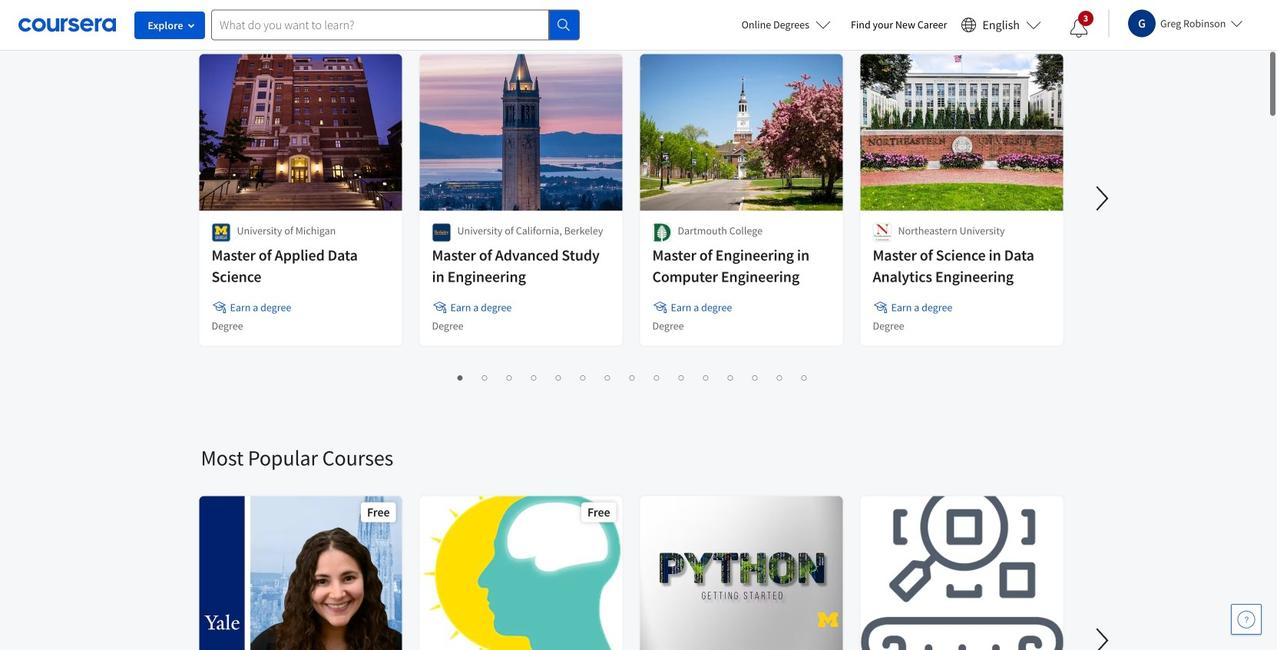 Task type: locate. For each thing, give the bounding box(es) containing it.
list
[[201, 368, 1065, 386]]

foundations: data, data, everywhere course by google, image
[[861, 497, 1064, 651]]

0 vertical spatial next slide image
[[1084, 180, 1121, 217]]

None search field
[[211, 10, 580, 40]]

2 next slide image from the top
[[1084, 623, 1121, 651]]

What do you want to learn? text field
[[211, 10, 549, 40]]

1 vertical spatial next slide image
[[1084, 623, 1121, 651]]

coursera image
[[18, 12, 116, 37]]

dartmouth college image
[[653, 223, 672, 242]]

next slide image for most popular courses carousel element
[[1084, 623, 1121, 651]]

next slide image
[[1084, 180, 1121, 217], [1084, 623, 1121, 651]]

next slide image for earn your degree carousel element
[[1084, 180, 1121, 217]]

1 next slide image from the top
[[1084, 180, 1121, 217]]



Task type: describe. For each thing, give the bounding box(es) containing it.
help center image
[[1237, 611, 1256, 629]]

university of michigan image
[[212, 223, 231, 242]]

northeastern university image
[[873, 223, 892, 242]]

list inside earn your degree carousel element
[[201, 368, 1065, 386]]

most popular courses carousel element
[[193, 398, 1277, 651]]

programming for everybody (getting started with python) course by university of michigan, image
[[640, 497, 844, 651]]

university of california, berkeley image
[[432, 223, 451, 242]]

earn your degree carousel element
[[193, 0, 1277, 398]]



Task type: vqa. For each thing, say whether or not it's contained in the screenshot.
Help Center image
yes



